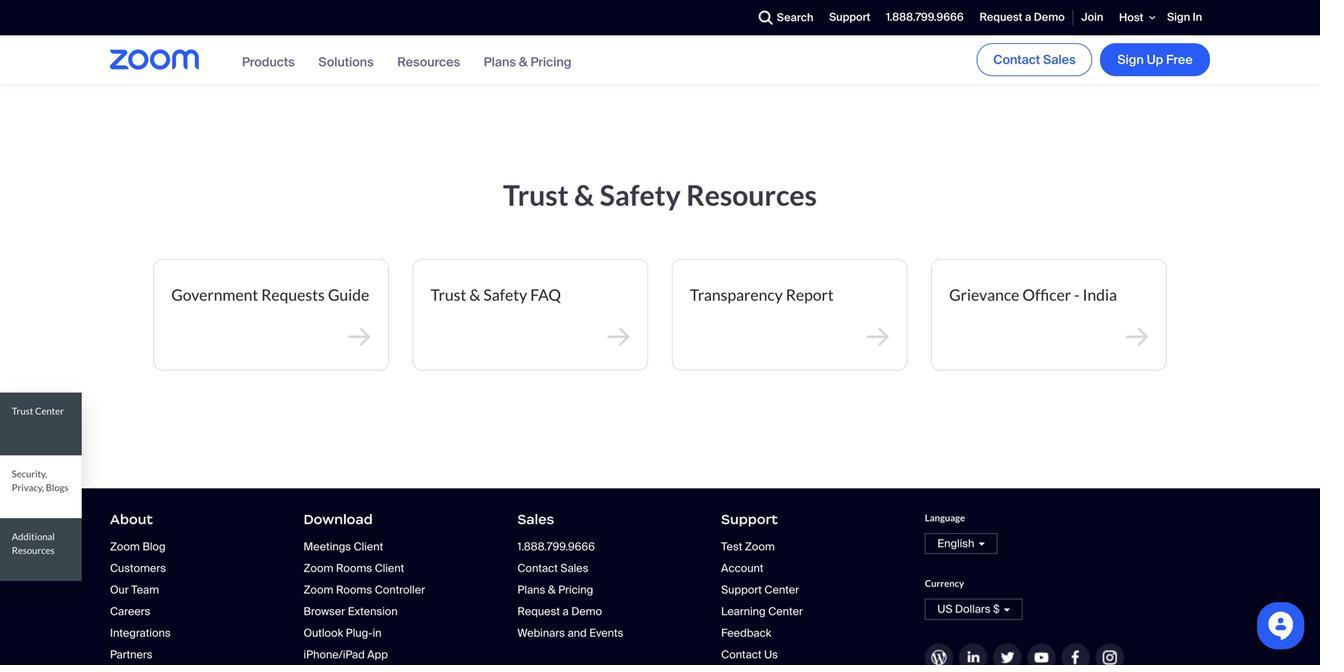 Task type: locate. For each thing, give the bounding box(es) containing it.
0 horizontal spatial contact
[[517, 562, 558, 576]]

$
[[993, 603, 1000, 617]]

0 horizontal spatial safety
[[484, 286, 527, 304]]

contact sales link down sales link
[[517, 562, 589, 576]]

sign left up
[[1117, 51, 1144, 68]]

iphone/ipad
[[304, 648, 365, 663]]

zoom inside zoom blog customers our team careers integrations partners
[[110, 540, 140, 554]]

1 horizontal spatial contact
[[721, 648, 762, 663]]

0 horizontal spatial demo
[[571, 605, 602, 619]]

sign left 'in'
[[1167, 10, 1190, 25]]

0 vertical spatial trust
[[503, 178, 569, 212]]

center up security,
[[35, 405, 64, 417]]

browser
[[304, 605, 345, 619]]

1 vertical spatial pricing
[[558, 583, 593, 598]]

1 horizontal spatial demo
[[1034, 10, 1065, 25]]

trust inside trust & safety faq link
[[431, 286, 466, 304]]

request up webinars
[[517, 605, 560, 619]]

1.888.799.9666 for 1.888.799.9666 contact sales plans & pricing request a demo webinars and events
[[517, 540, 595, 554]]

1 horizontal spatial sign
[[1167, 10, 1190, 25]]

zoom linkedin image
[[959, 644, 987, 666]]

0 vertical spatial a
[[1025, 10, 1031, 25]]

1.888.799.9666 inside 1.888.799.9666 contact sales plans & pricing request a demo webinars and events
[[517, 540, 595, 554]]

0 vertical spatial request
[[980, 10, 1023, 25]]

0 vertical spatial sign
[[1167, 10, 1190, 25]]

1 vertical spatial request
[[517, 605, 560, 619]]

1 horizontal spatial safety
[[600, 178, 681, 212]]

trust for trust & safety resources
[[503, 178, 569, 212]]

support link right 'search'
[[821, 1, 878, 35]]

request
[[980, 10, 1023, 25], [517, 605, 560, 619]]

sign for sign in
[[1167, 10, 1190, 25]]

2 rooms from the top
[[336, 583, 372, 598]]

0 vertical spatial safety
[[600, 178, 681, 212]]

products button
[[242, 54, 295, 70]]

sign up free link
[[1100, 43, 1210, 76]]

1 vertical spatial support
[[721, 511, 778, 528]]

1 vertical spatial trust
[[431, 286, 466, 304]]

contact sales link down request a demo
[[977, 43, 1092, 76]]

center down support center link
[[768, 605, 803, 619]]

0 horizontal spatial trust
[[12, 405, 33, 417]]

rooms down the zoom rooms client link
[[336, 583, 372, 598]]

integrations
[[110, 626, 171, 641]]

security,
[[12, 468, 47, 480]]

client up controller
[[375, 562, 404, 576]]

test zoom account support center learning center feedback contact us
[[721, 540, 803, 663]]

0 horizontal spatial support link
[[721, 511, 778, 528]]

1 vertical spatial plans
[[517, 583, 545, 598]]

2 horizontal spatial sales
[[1043, 51, 1076, 68]]

request a demo link for plans & pricing
[[517, 605, 602, 619]]

trust for trust & safety faq
[[431, 286, 466, 304]]

resources inside additional resources
[[12, 545, 55, 556]]

contact down request a demo
[[993, 51, 1040, 68]]

0 horizontal spatial 1.888.799.9666
[[517, 540, 595, 554]]

a
[[1025, 10, 1031, 25], [563, 605, 569, 619]]

0 horizontal spatial request a demo link
[[517, 605, 602, 619]]

2 horizontal spatial contact
[[993, 51, 1040, 68]]

sign up free
[[1117, 51, 1193, 68]]

currency
[[925, 578, 964, 590]]

request up contact sales
[[980, 10, 1023, 25]]

0 vertical spatial rooms
[[336, 562, 372, 576]]

support right 'search'
[[829, 10, 871, 25]]

2 vertical spatial contact
[[721, 648, 762, 663]]

support down account
[[721, 583, 762, 598]]

resources
[[397, 54, 460, 70], [686, 178, 817, 212], [12, 545, 55, 556]]

1 vertical spatial contact sales link
[[517, 562, 589, 576]]

host button
[[1111, 0, 1159, 35]]

-
[[1074, 286, 1080, 304]]

request a demo link up contact sales
[[972, 1, 1073, 35]]

0 vertical spatial client
[[354, 540, 383, 554]]

sign in link
[[1159, 1, 1210, 35]]

contact
[[993, 51, 1040, 68], [517, 562, 558, 576], [721, 648, 762, 663]]

1.888.799.9666 link
[[878, 1, 972, 35], [517, 540, 595, 554]]

outlook
[[304, 626, 343, 641]]

extension
[[348, 605, 398, 619]]

center up learning center link
[[765, 583, 799, 598]]

0 horizontal spatial sign
[[1117, 51, 1144, 68]]

1 vertical spatial contact
[[517, 562, 558, 576]]

sales inside 1.888.799.9666 contact sales plans & pricing request a demo webinars and events
[[560, 562, 589, 576]]

plans up webinars
[[517, 583, 545, 598]]

0 vertical spatial resources
[[397, 54, 460, 70]]

1 vertical spatial client
[[375, 562, 404, 576]]

2 horizontal spatial trust
[[503, 178, 569, 212]]

blog
[[142, 540, 166, 554]]

1 vertical spatial sales
[[517, 511, 554, 528]]

center
[[35, 405, 64, 417], [765, 583, 799, 598], [768, 605, 803, 619]]

dollars
[[955, 603, 991, 617]]

zoom blog link
[[110, 540, 166, 554]]

government
[[171, 286, 258, 304]]

1 horizontal spatial 1.888.799.9666
[[886, 10, 964, 25]]

zoom up the browser
[[304, 583, 333, 598]]

app
[[367, 648, 388, 663]]

0 horizontal spatial resources
[[12, 545, 55, 556]]

0 vertical spatial 1.888.799.9666 link
[[878, 1, 972, 35]]

0 vertical spatial 1.888.799.9666
[[886, 10, 964, 25]]

1 vertical spatial 1.888.799.9666
[[517, 540, 595, 554]]

0 horizontal spatial 1.888.799.9666 link
[[517, 540, 595, 554]]

search
[[777, 10, 814, 25]]

request a demo
[[980, 10, 1065, 25]]

2 vertical spatial trust
[[12, 405, 33, 417]]

contact down sales link
[[517, 562, 558, 576]]

plans
[[484, 54, 516, 70], [517, 583, 545, 598]]

&
[[519, 54, 528, 70], [574, 178, 594, 212], [469, 286, 480, 304], [548, 583, 556, 598]]

1 vertical spatial sign
[[1117, 51, 1144, 68]]

trust inside trust center link
[[12, 405, 33, 417]]

1 horizontal spatial sales
[[560, 562, 589, 576]]

products
[[242, 54, 295, 70]]

blogs
[[46, 482, 68, 493]]

0 vertical spatial sales
[[1043, 51, 1076, 68]]

safety for faq
[[484, 286, 527, 304]]

2 vertical spatial sales
[[560, 562, 589, 576]]

2 vertical spatial resources
[[12, 545, 55, 556]]

0 horizontal spatial request
[[517, 605, 560, 619]]

security, privacy, blogs
[[12, 468, 68, 493]]

zoom up customers link on the bottom of page
[[110, 540, 140, 554]]

trust & safety faq
[[431, 286, 561, 304]]

support
[[829, 10, 871, 25], [721, 511, 778, 528], [721, 583, 762, 598]]

support inside 'link'
[[829, 10, 871, 25]]

grievance
[[949, 286, 1020, 304]]

support inside test zoom account support center learning center feedback contact us
[[721, 583, 762, 598]]

request a demo link
[[972, 1, 1073, 35], [517, 605, 602, 619]]

1 horizontal spatial request a demo link
[[972, 1, 1073, 35]]

sign
[[1167, 10, 1190, 25], [1117, 51, 1144, 68]]

1 vertical spatial safety
[[484, 286, 527, 304]]

account
[[721, 562, 764, 576]]

0 horizontal spatial a
[[563, 605, 569, 619]]

rooms up zoom rooms controller link
[[336, 562, 372, 576]]

& inside 1.888.799.9666 contact sales plans & pricing request a demo webinars and events
[[548, 583, 556, 598]]

plans right 'resources' "button"
[[484, 54, 516, 70]]

zoom rooms controller link
[[304, 583, 425, 598]]

1 horizontal spatial trust
[[431, 286, 466, 304]]

government requests guide
[[171, 286, 369, 304]]

1 vertical spatial demo
[[571, 605, 602, 619]]

security, privacy, blogs link
[[0, 456, 82, 519]]

plans & pricing
[[484, 54, 572, 70]]

a up webinars and events link
[[563, 605, 569, 619]]

demo left join
[[1034, 10, 1065, 25]]

safety
[[600, 178, 681, 212], [484, 286, 527, 304]]

zoom logo image
[[110, 50, 199, 70]]

us dollars $
[[937, 603, 1000, 617]]

0 vertical spatial support
[[829, 10, 871, 25]]

support up test zoom link
[[721, 511, 778, 528]]

client up the zoom rooms client link
[[354, 540, 383, 554]]

1 horizontal spatial support link
[[821, 1, 878, 35]]

additional resources link
[[0, 519, 82, 582]]

resources button
[[397, 54, 460, 70]]

1 vertical spatial rooms
[[336, 583, 372, 598]]

zoom up account link
[[745, 540, 775, 554]]

zoom
[[110, 540, 140, 554], [745, 540, 775, 554], [304, 562, 333, 576], [304, 583, 333, 598]]

zoom blog image
[[925, 644, 953, 666]]

1.888.799.9666
[[886, 10, 964, 25], [517, 540, 595, 554]]

join link
[[1074, 1, 1111, 35]]

1 horizontal spatial a
[[1025, 10, 1031, 25]]

a up contact sales
[[1025, 10, 1031, 25]]

demo up and
[[571, 605, 602, 619]]

officer
[[1023, 286, 1071, 304]]

0 vertical spatial demo
[[1034, 10, 1065, 25]]

host
[[1119, 10, 1144, 25]]

support link up test zoom link
[[721, 511, 778, 528]]

contact down feedback link
[[721, 648, 762, 663]]

and
[[568, 626, 587, 641]]

support link
[[821, 1, 878, 35], [721, 511, 778, 528]]

1 vertical spatial request a demo link
[[517, 605, 602, 619]]

zoom instagram image
[[1096, 644, 1124, 666]]

zoom twitter image
[[993, 644, 1022, 666]]

0 vertical spatial request a demo link
[[972, 1, 1073, 35]]

grievance officer - india link
[[931, 259, 1167, 371]]

0 vertical spatial center
[[35, 405, 64, 417]]

search image
[[759, 11, 773, 25]]

1 vertical spatial resources
[[686, 178, 817, 212]]

1 horizontal spatial plans
[[517, 583, 545, 598]]

meetings client zoom rooms client zoom rooms controller browser extension outlook plug-in iphone/ipad app
[[304, 540, 425, 663]]

test zoom link
[[721, 540, 775, 554]]

1 horizontal spatial contact sales link
[[977, 43, 1092, 76]]

our
[[110, 583, 129, 598]]

1 vertical spatial a
[[563, 605, 569, 619]]

grievance officer - india
[[949, 286, 1117, 304]]

2 vertical spatial support
[[721, 583, 762, 598]]

iphone/ipad app link
[[304, 648, 388, 663]]

request a demo link up webinars and events link
[[517, 605, 602, 619]]

2 vertical spatial center
[[768, 605, 803, 619]]

0 horizontal spatial contact sales link
[[517, 562, 589, 576]]

trust
[[503, 178, 569, 212], [431, 286, 466, 304], [12, 405, 33, 417]]

0 horizontal spatial plans
[[484, 54, 516, 70]]

careers
[[110, 605, 150, 619]]



Task type: describe. For each thing, give the bounding box(es) containing it.
safety for resources
[[600, 178, 681, 212]]

contact us link
[[721, 648, 778, 663]]

zoom facebook image
[[1062, 644, 1090, 666]]

request inside 1.888.799.9666 contact sales plans & pricing request a demo webinars and events
[[517, 605, 560, 619]]

india
[[1083, 286, 1117, 304]]

& for trust & safety faq
[[469, 286, 480, 304]]

1.888.799.9666 for 1.888.799.9666
[[886, 10, 964, 25]]

1 horizontal spatial request
[[980, 10, 1023, 25]]

zoom inside test zoom account support center learning center feedback contact us
[[745, 540, 775, 554]]

free
[[1166, 51, 1193, 68]]

join
[[1081, 10, 1104, 25]]

1 vertical spatial 1.888.799.9666 link
[[517, 540, 595, 554]]

additional resources
[[12, 531, 55, 556]]

zoom down meetings
[[304, 562, 333, 576]]

guide
[[328, 286, 369, 304]]

careers link
[[110, 605, 150, 619]]

1 rooms from the top
[[336, 562, 372, 576]]

customers link
[[110, 562, 166, 576]]

sales link
[[517, 511, 554, 528]]

outlook plug-in link
[[304, 626, 382, 641]]

1 vertical spatial plans & pricing link
[[517, 583, 593, 598]]

us
[[937, 603, 953, 617]]

requests
[[261, 286, 325, 304]]

& for trust & safety resources
[[574, 178, 594, 212]]

report
[[786, 286, 834, 304]]

trust & safety faq link
[[413, 259, 648, 371]]

plans inside 1.888.799.9666 contact sales plans & pricing request a demo webinars and events
[[517, 583, 545, 598]]

2 horizontal spatial resources
[[686, 178, 817, 212]]

request a demo link for 1.888.799.9666
[[972, 1, 1073, 35]]

events
[[589, 626, 623, 641]]

us dollars $ button
[[925, 599, 1023, 620]]

sign in
[[1167, 10, 1202, 25]]

0 vertical spatial pricing
[[531, 54, 572, 70]]

transparency
[[690, 286, 783, 304]]

contact inside test zoom account support center learning center feedback contact us
[[721, 648, 762, 663]]

webinars and events link
[[517, 626, 623, 641]]

1 vertical spatial support link
[[721, 511, 778, 528]]

& for plans & pricing
[[519, 54, 528, 70]]

webinars
[[517, 626, 565, 641]]

us
[[764, 648, 778, 663]]

meetings
[[304, 540, 351, 554]]

plug-
[[346, 626, 373, 641]]

account link
[[721, 562, 764, 576]]

feedback
[[721, 626, 771, 641]]

zoom youtube image
[[1027, 644, 1056, 666]]

transparency report
[[690, 286, 834, 304]]

privacy,
[[12, 482, 44, 493]]

additional
[[12, 531, 55, 543]]

0 vertical spatial contact
[[993, 51, 1040, 68]]

partners
[[110, 648, 153, 663]]

demo inside 1.888.799.9666 contact sales plans & pricing request a demo webinars and events
[[571, 605, 602, 619]]

1 horizontal spatial resources
[[397, 54, 460, 70]]

test
[[721, 540, 742, 554]]

in
[[1193, 10, 1202, 25]]

contact inside 1.888.799.9666 contact sales plans & pricing request a demo webinars and events
[[517, 562, 558, 576]]

learning
[[721, 605, 766, 619]]

trust center link
[[0, 393, 82, 456]]

transparency report link
[[672, 259, 908, 371]]

0 horizontal spatial sales
[[517, 511, 554, 528]]

up
[[1147, 51, 1163, 68]]

language
[[925, 512, 965, 524]]

meetings client link
[[304, 540, 383, 554]]

download
[[304, 511, 373, 528]]

0 vertical spatial plans & pricing link
[[484, 54, 572, 70]]

team
[[131, 583, 159, 598]]

trust center
[[12, 405, 64, 417]]

about link
[[110, 511, 153, 528]]

trust & safety resources
[[503, 178, 817, 212]]

about
[[110, 511, 153, 528]]

trust for trust center
[[12, 405, 33, 417]]

0 vertical spatial support link
[[821, 1, 878, 35]]

solutions button
[[318, 54, 374, 70]]

support for support 'link' to the top
[[829, 10, 871, 25]]

1.888.799.9666 contact sales plans & pricing request a demo webinars and events
[[517, 540, 623, 641]]

learning center link
[[721, 605, 803, 619]]

a inside 1.888.799.9666 contact sales plans & pricing request a demo webinars and events
[[563, 605, 569, 619]]

0 vertical spatial contact sales link
[[977, 43, 1092, 76]]

contact sales
[[993, 51, 1076, 68]]

solutions
[[318, 54, 374, 70]]

search image
[[759, 11, 773, 25]]

0 vertical spatial plans
[[484, 54, 516, 70]]

feedback link
[[721, 626, 771, 641]]

english
[[937, 537, 974, 551]]

zoom rooms client link
[[304, 562, 404, 576]]

1 vertical spatial center
[[765, 583, 799, 598]]

customers
[[110, 562, 166, 576]]

support for bottommost support 'link'
[[721, 511, 778, 528]]

english button
[[925, 534, 998, 555]]

zoom blog customers our team careers integrations partners
[[110, 540, 171, 663]]

pricing inside 1.888.799.9666 contact sales plans & pricing request a demo webinars and events
[[558, 583, 593, 598]]

government requests guide link
[[153, 259, 389, 371]]

download link
[[304, 511, 373, 528]]

controller
[[375, 583, 425, 598]]

integrations link
[[110, 626, 171, 641]]

browser extension link
[[304, 605, 398, 619]]

1 horizontal spatial 1.888.799.9666 link
[[878, 1, 972, 35]]

faq
[[530, 286, 561, 304]]

in
[[373, 626, 382, 641]]

sign for sign up free
[[1117, 51, 1144, 68]]



Task type: vqa. For each thing, say whether or not it's contained in the screenshot.


